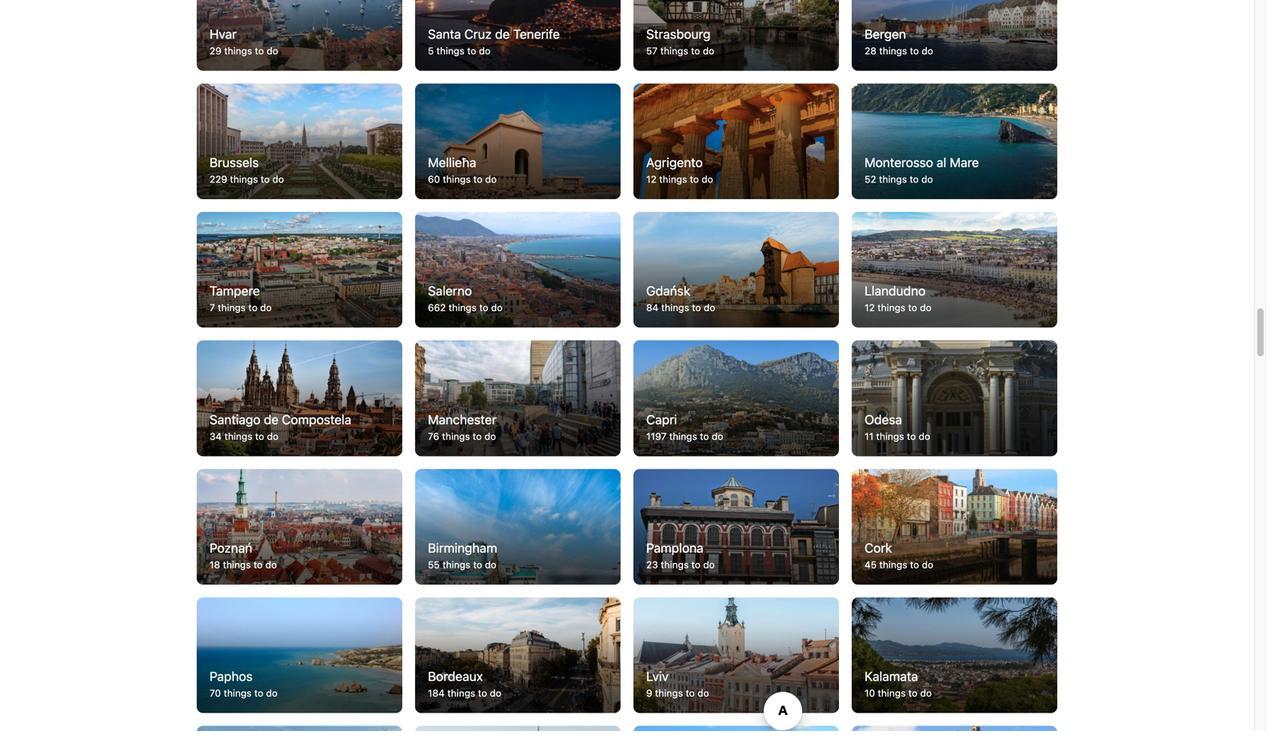 Task type: locate. For each thing, give the bounding box(es) containing it.
things inside tampere 7 things to do
[[218, 302, 246, 313]]

things for odesa
[[877, 431, 905, 442]]

things down the 'birmingham'
[[443, 559, 471, 570]]

de right santiago
[[264, 412, 279, 427]]

do right 1197
[[712, 431, 724, 442]]

to inside bordeaux 184 things to do
[[478, 688, 487, 699]]

12 inside agrigento 12 things to do
[[647, 174, 657, 185]]

things inside bordeaux 184 things to do
[[448, 688, 476, 699]]

santa cruz de tenerife 5 things to do
[[428, 26, 560, 56]]

to for llandudno
[[909, 302, 918, 313]]

12 down llandudno at the top of the page
[[865, 302, 875, 313]]

things inside brussels 229 things to do
[[230, 174, 258, 185]]

to inside agrigento 12 things to do
[[690, 174, 699, 185]]

bergen 28 things to do
[[865, 26, 934, 56]]

things down strasbourg
[[661, 45, 689, 56]]

to right 45
[[911, 559, 920, 570]]

do down monterosso
[[922, 174, 934, 185]]

do right the 18
[[265, 559, 277, 570]]

to down monterosso
[[910, 174, 919, 185]]

57
[[647, 45, 658, 56]]

to for birmingham
[[473, 559, 483, 570]]

to inside capri 1197 things to do
[[700, 431, 709, 442]]

things down agrigento
[[660, 174, 688, 185]]

de
[[495, 26, 510, 42], [264, 412, 279, 427]]

to right 84
[[692, 302, 701, 313]]

do right 229
[[273, 174, 284, 185]]

0 vertical spatial 12
[[647, 174, 657, 185]]

0 horizontal spatial 12
[[647, 174, 657, 185]]

do up korčula 'image'
[[266, 688, 278, 699]]

do right 84
[[704, 302, 716, 313]]

do right 28
[[922, 45, 934, 56]]

things right 9
[[655, 688, 683, 699]]

things
[[224, 45, 252, 56], [437, 45, 465, 56], [661, 45, 689, 56], [880, 45, 908, 56], [230, 174, 258, 185], [443, 174, 471, 185], [660, 174, 688, 185], [880, 174, 908, 185], [218, 302, 246, 313], [449, 302, 477, 313], [662, 302, 690, 313], [878, 302, 906, 313], [225, 431, 253, 442], [442, 431, 470, 442], [670, 431, 698, 442], [877, 431, 905, 442], [223, 559, 251, 570], [443, 559, 471, 570], [661, 559, 689, 570], [880, 559, 908, 570], [224, 688, 252, 699], [448, 688, 476, 699], [655, 688, 683, 699], [878, 688, 906, 699]]

to right 229
[[261, 174, 270, 185]]

bordeaux 184 things to do
[[428, 669, 502, 699]]

things inside birmingham 55 things to do
[[443, 559, 471, 570]]

bordeaux image
[[415, 598, 621, 713]]

things inside the odesa 11 things to do
[[877, 431, 905, 442]]

things down poznań
[[223, 559, 251, 570]]

compostela
[[282, 412, 352, 427]]

things for kalamata
[[878, 688, 906, 699]]

to inside manchester 76 things to do
[[473, 431, 482, 442]]

to right 70
[[254, 688, 264, 699]]

do down llandudno at the top of the page
[[921, 302, 932, 313]]

34
[[210, 431, 222, 442]]

to down cruz
[[467, 45, 477, 56]]

things inside pamplona 23 things to do
[[661, 559, 689, 570]]

things inside cork 45 things to do
[[880, 559, 908, 570]]

do inside mellieħa 60 things to do
[[485, 174, 497, 185]]

to down agrigento
[[690, 174, 699, 185]]

things inside salerno 662 things to do
[[449, 302, 477, 313]]

do for mellieħa
[[485, 174, 497, 185]]

things inside "santiago de compostela 34 things to do"
[[225, 431, 253, 442]]

to down the bordeaux
[[478, 688, 487, 699]]

strasbourg
[[647, 26, 711, 42]]

do right 29
[[267, 45, 278, 56]]

do inside salerno 662 things to do
[[491, 302, 503, 313]]

do right 60
[[485, 174, 497, 185]]

do up klaipėda image
[[698, 688, 709, 699]]

freiburg im breisgau image
[[415, 726, 621, 731]]

things down 'brussels' at left top
[[230, 174, 258, 185]]

to for odesa
[[907, 431, 916, 442]]

things for mellieħa
[[443, 174, 471, 185]]

things down pamplona
[[661, 559, 689, 570]]

paphos image
[[197, 598, 403, 713]]

things down the bordeaux
[[448, 688, 476, 699]]

23
[[647, 559, 658, 570]]

cruz
[[465, 26, 492, 42]]

1 vertical spatial 12
[[865, 302, 875, 313]]

to right "662"
[[480, 302, 489, 313]]

things inside santa cruz de tenerife 5 things to do
[[437, 45, 465, 56]]

do down the 'birmingham'
[[485, 559, 497, 570]]

hvar image
[[197, 0, 403, 71]]

76
[[428, 431, 440, 442]]

things down odesa
[[877, 431, 905, 442]]

1 horizontal spatial de
[[495, 26, 510, 42]]

to right 9
[[686, 688, 695, 699]]

things down kalamata
[[878, 688, 906, 699]]

gdańsk image
[[634, 212, 839, 328]]

to inside lviv 9 things to do
[[686, 688, 695, 699]]

paphos 70 things to do
[[210, 669, 278, 699]]

capri
[[647, 412, 677, 427]]

do inside brussels 229 things to do
[[273, 174, 284, 185]]

to for bergen
[[910, 45, 920, 56]]

to for poznań
[[254, 559, 263, 570]]

do inside poznań 18 things to do
[[265, 559, 277, 570]]

do for gdańsk
[[704, 302, 716, 313]]

1 vertical spatial de
[[264, 412, 279, 427]]

monterosso al mare image
[[852, 84, 1058, 199]]

do down manchester
[[485, 431, 496, 442]]

to down tampere
[[249, 302, 258, 313]]

things inside capri 1197 things to do
[[670, 431, 698, 442]]

do down agrigento
[[702, 174, 714, 185]]

things inside bergen 28 things to do
[[880, 45, 908, 56]]

1 horizontal spatial 12
[[865, 302, 875, 313]]

do inside agrigento 12 things to do
[[702, 174, 714, 185]]

things inside monterosso al mare 52 things to do
[[880, 174, 908, 185]]

to inside mellieħa 60 things to do
[[474, 174, 483, 185]]

do right 11 at right
[[919, 431, 931, 442]]

do inside the strasbourg 57 things to do
[[703, 45, 715, 56]]

do inside the hvar 29 things to do
[[267, 45, 278, 56]]

things down 'hvar'
[[224, 45, 252, 56]]

klaipėda image
[[634, 726, 839, 731]]

hvar 29 things to do
[[210, 26, 278, 56]]

manchester 76 things to do
[[428, 412, 497, 442]]

to for gdańsk
[[692, 302, 701, 313]]

do up the freiburg im breisgau "image"
[[490, 688, 502, 699]]

to inside birmingham 55 things to do
[[473, 559, 483, 570]]

55
[[428, 559, 440, 570]]

bordeaux
[[428, 669, 483, 684]]

45
[[865, 559, 877, 570]]

to for lviv
[[686, 688, 695, 699]]

things inside paphos 70 things to do
[[224, 688, 252, 699]]

salerno 662 things to do
[[428, 283, 503, 313]]

do right "662"
[[491, 302, 503, 313]]

do right 7
[[260, 302, 272, 313]]

do down cruz
[[479, 45, 491, 56]]

to down the 'birmingham'
[[473, 559, 483, 570]]

odesa 11 things to do
[[865, 412, 931, 442]]

to down pamplona
[[692, 559, 701, 570]]

things for cork
[[880, 559, 908, 570]]

do down strasbourg
[[703, 45, 715, 56]]

to inside bergen 28 things to do
[[910, 45, 920, 56]]

to inside the strasbourg 57 things to do
[[691, 45, 701, 56]]

things down manchester
[[442, 431, 470, 442]]

things inside mellieħa 60 things to do
[[443, 174, 471, 185]]

to inside kalamata 10 things to do
[[909, 688, 918, 699]]

do inside gdańsk 84 things to do
[[704, 302, 716, 313]]

to inside llandudno 12 things to do
[[909, 302, 918, 313]]

do inside llandudno 12 things to do
[[921, 302, 932, 313]]

to inside the hvar 29 things to do
[[255, 45, 264, 56]]

29
[[210, 45, 222, 56]]

things inside lviv 9 things to do
[[655, 688, 683, 699]]

do for brussels
[[273, 174, 284, 185]]

do inside "santiago de compostela 34 things to do"
[[267, 431, 279, 442]]

things right 1197
[[670, 431, 698, 442]]

do inside birmingham 55 things to do
[[485, 559, 497, 570]]

mellieħa image
[[415, 84, 621, 199]]

things for birmingham
[[443, 559, 471, 570]]

things down cork
[[880, 559, 908, 570]]

things down santa
[[437, 45, 465, 56]]

do inside tampere 7 things to do
[[260, 302, 272, 313]]

monterosso
[[865, 155, 934, 170]]

to for paphos
[[254, 688, 264, 699]]

things for poznań
[[223, 559, 251, 570]]

things for paphos
[[224, 688, 252, 699]]

to right 1197
[[700, 431, 709, 442]]

to inside brussels 229 things to do
[[261, 174, 270, 185]]

to inside "santiago de compostela 34 things to do"
[[255, 431, 264, 442]]

things down the gdańsk
[[662, 302, 690, 313]]

things down the paphos
[[224, 688, 252, 699]]

bergen image
[[852, 0, 1058, 71]]

do
[[267, 45, 278, 56], [479, 45, 491, 56], [703, 45, 715, 56], [922, 45, 934, 56], [273, 174, 284, 185], [485, 174, 497, 185], [702, 174, 714, 185], [922, 174, 934, 185], [260, 302, 272, 313], [491, 302, 503, 313], [704, 302, 716, 313], [921, 302, 932, 313], [267, 431, 279, 442], [485, 431, 496, 442], [712, 431, 724, 442], [919, 431, 931, 442], [265, 559, 277, 570], [485, 559, 497, 570], [704, 559, 715, 570], [922, 559, 934, 570], [266, 688, 278, 699], [490, 688, 502, 699], [698, 688, 709, 699], [921, 688, 932, 699]]

birmingham image
[[415, 469, 621, 585]]

do right 34
[[267, 431, 279, 442]]

229
[[210, 174, 227, 185]]

12 inside llandudno 12 things to do
[[865, 302, 875, 313]]

do for cork
[[922, 559, 934, 570]]

llandudno 12 things to do
[[865, 283, 932, 313]]

do up "san gimignano" 'image'
[[921, 688, 932, 699]]

things for capri
[[670, 431, 698, 442]]

llandudno
[[865, 283, 926, 299]]

manchester
[[428, 412, 497, 427]]

llandudno image
[[852, 212, 1058, 328]]

to down mellieħa
[[474, 174, 483, 185]]

do inside monterosso al mare 52 things to do
[[922, 174, 934, 185]]

28
[[865, 45, 877, 56]]

to inside tampere 7 things to do
[[249, 302, 258, 313]]

things down mellieħa
[[443, 174, 471, 185]]

do inside paphos 70 things to do
[[266, 688, 278, 699]]

10
[[865, 688, 876, 699]]

things for agrigento
[[660, 174, 688, 185]]

things inside manchester 76 things to do
[[442, 431, 470, 442]]

18
[[210, 559, 220, 570]]

things down tampere
[[218, 302, 246, 313]]

things inside kalamata 10 things to do
[[878, 688, 906, 699]]

12
[[647, 174, 657, 185], [865, 302, 875, 313]]

do inside cork 45 things to do
[[922, 559, 934, 570]]

do inside manchester 76 things to do
[[485, 431, 496, 442]]

things inside the strasbourg 57 things to do
[[661, 45, 689, 56]]

do inside pamplona 23 things to do
[[704, 559, 715, 570]]

do inside bordeaux 184 things to do
[[490, 688, 502, 699]]

do inside lviv 9 things to do
[[698, 688, 709, 699]]

to for salerno
[[480, 302, 489, 313]]

do right 45
[[922, 559, 934, 570]]

do down pamplona
[[704, 559, 715, 570]]

kalamata 10 things to do
[[865, 669, 932, 699]]

al
[[937, 155, 947, 170]]

to down strasbourg
[[691, 45, 701, 56]]

to for brussels
[[261, 174, 270, 185]]

to right the 18
[[254, 559, 263, 570]]

things down llandudno at the top of the page
[[878, 302, 906, 313]]

to for capri
[[700, 431, 709, 442]]

to right 29
[[255, 45, 264, 56]]

to inside santa cruz de tenerife 5 things to do
[[467, 45, 477, 56]]

pamplona 23 things to do
[[647, 540, 715, 570]]

do inside the odesa 11 things to do
[[919, 431, 931, 442]]

to right 11 at right
[[907, 431, 916, 442]]

things inside the hvar 29 things to do
[[224, 45, 252, 56]]

things inside llandudno 12 things to do
[[878, 302, 906, 313]]

to for agrigento
[[690, 174, 699, 185]]

to inside the odesa 11 things to do
[[907, 431, 916, 442]]

do for capri
[[712, 431, 724, 442]]

things down santiago
[[225, 431, 253, 442]]

0 vertical spatial de
[[495, 26, 510, 42]]

things inside gdańsk 84 things to do
[[662, 302, 690, 313]]

things down bergen
[[880, 45, 908, 56]]

santiago de compostela image
[[197, 341, 403, 456]]

things for llandudno
[[878, 302, 906, 313]]

do for bergen
[[922, 45, 934, 56]]

to inside monterosso al mare 52 things to do
[[910, 174, 919, 185]]

to inside paphos 70 things to do
[[254, 688, 264, 699]]

12 down agrigento
[[647, 174, 657, 185]]

to inside poznań 18 things to do
[[254, 559, 263, 570]]

do inside bergen 28 things to do
[[922, 45, 934, 56]]

to down santiago
[[255, 431, 264, 442]]

do inside capri 1197 things to do
[[712, 431, 724, 442]]

agrigento
[[647, 155, 703, 170]]

to
[[255, 45, 264, 56], [467, 45, 477, 56], [691, 45, 701, 56], [910, 45, 920, 56], [261, 174, 270, 185], [474, 174, 483, 185], [690, 174, 699, 185], [910, 174, 919, 185], [249, 302, 258, 313], [480, 302, 489, 313], [692, 302, 701, 313], [909, 302, 918, 313], [255, 431, 264, 442], [473, 431, 482, 442], [700, 431, 709, 442], [907, 431, 916, 442], [254, 559, 263, 570], [473, 559, 483, 570], [692, 559, 701, 570], [911, 559, 920, 570], [254, 688, 264, 699], [478, 688, 487, 699], [686, 688, 695, 699], [909, 688, 918, 699]]

kalamata image
[[852, 598, 1058, 713]]

things inside agrigento 12 things to do
[[660, 174, 688, 185]]

to right 28
[[910, 45, 920, 56]]

do for agrigento
[[702, 174, 714, 185]]

12 for llandudno
[[865, 302, 875, 313]]

0 horizontal spatial de
[[264, 412, 279, 427]]

tampere image
[[197, 212, 403, 328]]

birmingham 55 things to do
[[428, 540, 498, 570]]

to down manchester
[[473, 431, 482, 442]]

gdańsk
[[647, 283, 691, 299]]

to inside salerno 662 things to do
[[480, 302, 489, 313]]

to inside cork 45 things to do
[[911, 559, 920, 570]]

to inside gdańsk 84 things to do
[[692, 302, 701, 313]]

to down llandudno at the top of the page
[[909, 302, 918, 313]]

things down salerno
[[449, 302, 477, 313]]

do inside kalamata 10 things to do
[[921, 688, 932, 699]]

de right cruz
[[495, 26, 510, 42]]

things down monterosso
[[880, 174, 908, 185]]

things for brussels
[[230, 174, 258, 185]]

do for pamplona
[[704, 559, 715, 570]]

to down kalamata
[[909, 688, 918, 699]]

to inside pamplona 23 things to do
[[692, 559, 701, 570]]

60
[[428, 174, 440, 185]]

things for manchester
[[442, 431, 470, 442]]

things inside poznań 18 things to do
[[223, 559, 251, 570]]

things for strasbourg
[[661, 45, 689, 56]]



Task type: describe. For each thing, give the bounding box(es) containing it.
do for manchester
[[485, 431, 496, 442]]

things for bordeaux
[[448, 688, 476, 699]]

do for salerno
[[491, 302, 503, 313]]

7
[[210, 302, 215, 313]]

things for lviv
[[655, 688, 683, 699]]

184
[[428, 688, 445, 699]]

do for llandudno
[[921, 302, 932, 313]]

tampere
[[210, 283, 260, 299]]

monterosso al mare 52 things to do
[[865, 155, 980, 185]]

paphos
[[210, 669, 253, 684]]

bergen
[[865, 26, 907, 42]]

pamplona
[[647, 540, 704, 556]]

santa
[[428, 26, 461, 42]]

cork image
[[852, 469, 1058, 585]]

manchester image
[[415, 341, 621, 456]]

to for cork
[[911, 559, 920, 570]]

to for strasbourg
[[691, 45, 701, 56]]

pamplona image
[[634, 469, 839, 585]]

things for salerno
[[449, 302, 477, 313]]

to for manchester
[[473, 431, 482, 442]]

to for tampere
[[249, 302, 258, 313]]

lviv image
[[634, 598, 839, 713]]

things for bergen
[[880, 45, 908, 56]]

poznań
[[210, 540, 252, 556]]

capri image
[[634, 341, 839, 456]]

mare
[[950, 155, 980, 170]]

cork 45 things to do
[[865, 540, 934, 570]]

tenerife
[[513, 26, 560, 42]]

do for birmingham
[[485, 559, 497, 570]]

do for paphos
[[266, 688, 278, 699]]

do for hvar
[[267, 45, 278, 56]]

5
[[428, 45, 434, 56]]

capri 1197 things to do
[[647, 412, 724, 442]]

70
[[210, 688, 221, 699]]

brussels image
[[197, 84, 403, 199]]

santiago de compostela 34 things to do
[[210, 412, 352, 442]]

agrigento 12 things to do
[[647, 155, 714, 185]]

kalamata
[[865, 669, 919, 684]]

84
[[647, 302, 659, 313]]

poznań image
[[197, 469, 403, 585]]

de inside "santiago de compostela 34 things to do"
[[264, 412, 279, 427]]

san gimignano image
[[852, 726, 1058, 731]]

birmingham
[[428, 540, 498, 556]]

things for gdańsk
[[662, 302, 690, 313]]

do for bordeaux
[[490, 688, 502, 699]]

lviv 9 things to do
[[647, 669, 709, 699]]

salerno
[[428, 283, 472, 299]]

gdańsk 84 things to do
[[647, 283, 716, 313]]

cork
[[865, 540, 893, 556]]

mellieħa
[[428, 155, 477, 170]]

salerno image
[[415, 212, 621, 328]]

strasbourg image
[[634, 0, 839, 71]]

de inside santa cruz de tenerife 5 things to do
[[495, 26, 510, 42]]

strasbourg 57 things to do
[[647, 26, 715, 56]]

do inside santa cruz de tenerife 5 things to do
[[479, 45, 491, 56]]

to for hvar
[[255, 45, 264, 56]]

santa cruz de tenerife image
[[415, 0, 621, 71]]

things for pamplona
[[661, 559, 689, 570]]

things for tampere
[[218, 302, 246, 313]]

9
[[647, 688, 653, 699]]

do for poznań
[[265, 559, 277, 570]]

11
[[865, 431, 874, 442]]

tampere 7 things to do
[[210, 283, 272, 313]]

things for hvar
[[224, 45, 252, 56]]

662
[[428, 302, 446, 313]]

brussels 229 things to do
[[210, 155, 284, 185]]

odesa
[[865, 412, 903, 427]]

to for pamplona
[[692, 559, 701, 570]]

odesa image
[[852, 341, 1058, 456]]

mellieħa 60 things to do
[[428, 155, 497, 185]]

12 for agrigento
[[647, 174, 657, 185]]

to for mellieħa
[[474, 174, 483, 185]]

brussels
[[210, 155, 259, 170]]

poznań 18 things to do
[[210, 540, 277, 570]]

1197
[[647, 431, 667, 442]]

hvar
[[210, 26, 237, 42]]

do for lviv
[[698, 688, 709, 699]]

santiago
[[210, 412, 261, 427]]

do for kalamata
[[921, 688, 932, 699]]

do for tampere
[[260, 302, 272, 313]]

agrigento image
[[634, 84, 839, 199]]

to for kalamata
[[909, 688, 918, 699]]

do for strasbourg
[[703, 45, 715, 56]]

korčula image
[[197, 726, 403, 731]]

lviv
[[647, 669, 669, 684]]

to for bordeaux
[[478, 688, 487, 699]]

52
[[865, 174, 877, 185]]

do for odesa
[[919, 431, 931, 442]]



Task type: vqa. For each thing, say whether or not it's contained in the screenshot.
do related to Lviv
yes



